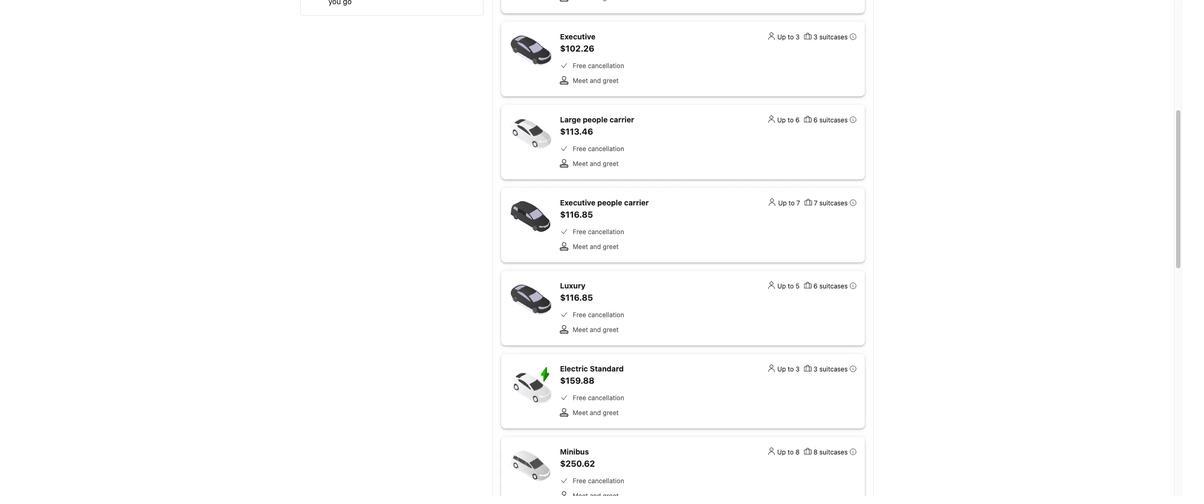 Task type: vqa. For each thing, say whether or not it's contained in the screenshot.


Task type: locate. For each thing, give the bounding box(es) containing it.
2 3 suitcases from the top
[[814, 366, 848, 374]]

free cancellation down the '$250.62'
[[573, 478, 624, 486]]

free cancellation down luxury $116.85
[[573, 311, 624, 319]]

cancellation down 'large people carrier $113.46'
[[588, 145, 624, 153]]

meet and greet down executive people carrier $116.85
[[573, 243, 619, 251]]

cancellation down luxury $116.85
[[588, 311, 624, 319]]

meet down the $102.26
[[573, 77, 588, 85]]

5
[[796, 283, 800, 291]]

2 cancellation from the top
[[588, 145, 624, 153]]

up for executive people carrier $116.85
[[778, 199, 787, 207]]

greet for executive $102.26
[[603, 77, 619, 85]]

suitcases for electric standard $159.88
[[819, 366, 848, 374]]

2 meet and greet from the top
[[573, 160, 619, 168]]

cancellation
[[588, 62, 624, 70], [588, 145, 624, 153], [588, 228, 624, 236], [588, 311, 624, 319], [588, 395, 624, 403], [588, 478, 624, 486]]

carrier
[[610, 115, 634, 124], [624, 198, 649, 207]]

cancellation for large people carrier $113.46
[[588, 145, 624, 153]]

5 free from the top
[[573, 395, 586, 403]]

suitcases for luxury $116.85
[[819, 283, 848, 291]]

executive for $116.85
[[560, 198, 595, 207]]

1 executive from the top
[[560, 32, 595, 41]]

meet down luxury $116.85
[[573, 326, 588, 334]]

2 6 suitcases from the top
[[813, 283, 848, 291]]

free cancellation down the $102.26
[[573, 62, 624, 70]]

1 vertical spatial 3 suitcases
[[814, 366, 848, 374]]

3 cancellation from the top
[[588, 228, 624, 236]]

6 free cancellation from the top
[[573, 478, 624, 486]]

4 and from the top
[[590, 326, 601, 334]]

3 meet from the top
[[573, 243, 588, 251]]

3
[[796, 33, 800, 41], [814, 33, 818, 41], [796, 366, 800, 374], [814, 366, 818, 374]]

6
[[796, 116, 800, 124], [813, 116, 818, 124], [813, 283, 818, 291]]

carrier inside 'large people carrier $113.46'
[[610, 115, 634, 124]]

5 free cancellation from the top
[[573, 395, 624, 403]]

1 3 suitcases from the top
[[814, 33, 848, 41]]

2 executive from the top
[[560, 198, 595, 207]]

people inside 'large people carrier $113.46'
[[583, 115, 608, 124]]

standard
[[590, 365, 624, 374]]

2 meet from the top
[[573, 160, 588, 168]]

meet and greet down the $102.26
[[573, 77, 619, 85]]

2 greet from the top
[[603, 160, 619, 168]]

2 $116.85 from the top
[[560, 293, 593, 303]]

free down $159.88
[[573, 395, 586, 403]]

cancellation for electric standard $159.88
[[588, 395, 624, 403]]

suitcases for minibus $250.62
[[819, 449, 848, 457]]

$116.85
[[560, 210, 593, 220], [560, 293, 593, 303]]

5 and from the top
[[590, 409, 601, 417]]

2 free from the top
[[573, 145, 586, 153]]

electric
[[560, 365, 588, 374]]

free down the $102.26
[[573, 62, 586, 70]]

0 vertical spatial up to 3
[[777, 33, 800, 41]]

suitcases
[[819, 33, 848, 41], [819, 116, 848, 124], [819, 199, 848, 207], [819, 283, 848, 291], [819, 366, 848, 374], [819, 449, 848, 457]]

up to 3
[[777, 33, 800, 41], [777, 366, 800, 374]]

0 vertical spatial carrier
[[610, 115, 634, 124]]

and for electric standard $159.88
[[590, 409, 601, 417]]

7 right the up to 7
[[814, 199, 818, 207]]

6 suitcases for people
[[813, 116, 848, 124]]

3 suitcases
[[814, 33, 848, 41], [814, 366, 848, 374]]

and down executive people carrier $116.85
[[590, 243, 601, 251]]

0 vertical spatial 3 suitcases
[[814, 33, 848, 41]]

1 vertical spatial up to 3
[[777, 366, 800, 374]]

1 up to 3 from the top
[[777, 33, 800, 41]]

free
[[573, 62, 586, 70], [573, 145, 586, 153], [573, 228, 586, 236], [573, 311, 586, 319], [573, 395, 586, 403], [573, 478, 586, 486]]

1 greet from the top
[[603, 77, 619, 85]]

2 and from the top
[[590, 160, 601, 168]]

free for luxury $116.85
[[573, 311, 586, 319]]

meet and greet for large people carrier $113.46
[[573, 160, 619, 168]]

6 suitcases
[[813, 116, 848, 124], [813, 283, 848, 291]]

$102.26
[[560, 44, 594, 53]]

and for luxury $116.85
[[590, 326, 601, 334]]

0 horizontal spatial 8
[[796, 449, 800, 457]]

1 horizontal spatial 7
[[814, 199, 818, 207]]

free cancellation for executive people carrier $116.85
[[573, 228, 624, 236]]

free down executive people carrier $116.85
[[573, 228, 586, 236]]

greet
[[603, 77, 619, 85], [603, 160, 619, 168], [603, 243, 619, 251], [603, 326, 619, 334], [603, 409, 619, 417]]

5 greet from the top
[[603, 409, 619, 417]]

meet and greet for executive people carrier $116.85
[[573, 243, 619, 251]]

people inside executive people carrier $116.85
[[597, 198, 622, 207]]

up to 3 for standard
[[777, 366, 800, 374]]

carrier for $113.46
[[610, 115, 634, 124]]

free down luxury $116.85
[[573, 311, 586, 319]]

1 $116.85 from the top
[[560, 210, 593, 220]]

meet
[[573, 77, 588, 85], [573, 160, 588, 168], [573, 243, 588, 251], [573, 326, 588, 334], [573, 409, 588, 417]]

$250.62
[[560, 460, 595, 469]]

6 suitcases from the top
[[819, 449, 848, 457]]

7 left the 7 suitcases
[[796, 199, 800, 207]]

6 free from the top
[[573, 478, 586, 486]]

electric standard $159.88
[[560, 365, 624, 386]]

0 vertical spatial people
[[583, 115, 608, 124]]

free down $113.46
[[573, 145, 586, 153]]

6 suitcases right up to 6
[[813, 116, 848, 124]]

1 meet and greet from the top
[[573, 77, 619, 85]]

greet down executive people carrier $116.85
[[603, 243, 619, 251]]

1 vertical spatial carrier
[[624, 198, 649, 207]]

2 suitcases from the top
[[819, 116, 848, 124]]

1 and from the top
[[590, 77, 601, 85]]

and down $113.46
[[590, 160, 601, 168]]

cancellation for executive $102.26
[[588, 62, 624, 70]]

minibus $250.62
[[560, 448, 595, 469]]

0 horizontal spatial 7
[[796, 199, 800, 207]]

meet and greet
[[573, 77, 619, 85], [573, 160, 619, 168], [573, 243, 619, 251], [573, 326, 619, 334], [573, 409, 619, 417]]

4 meet and greet from the top
[[573, 326, 619, 334]]

carrier inside executive people carrier $116.85
[[624, 198, 649, 207]]

3 suitcases for $102.26
[[814, 33, 848, 41]]

greet up standard
[[603, 326, 619, 334]]

3 free from the top
[[573, 228, 586, 236]]

free down the '$250.62'
[[573, 478, 586, 486]]

0 vertical spatial 6 suitcases
[[813, 116, 848, 124]]

free cancellation down electric standard $159.88
[[573, 395, 624, 403]]

and down the $102.26
[[590, 77, 601, 85]]

meet down $113.46
[[573, 160, 588, 168]]

8
[[796, 449, 800, 457], [813, 449, 818, 457]]

6 suitcases right 5
[[813, 283, 848, 291]]

meet down $159.88
[[573, 409, 588, 417]]

1 horizontal spatial 8
[[813, 449, 818, 457]]

cancellation down executive people carrier $116.85
[[588, 228, 624, 236]]

3 suitcases for standard
[[814, 366, 848, 374]]

free for minibus $250.62
[[573, 478, 586, 486]]

1 cancellation from the top
[[588, 62, 624, 70]]

5 meet and greet from the top
[[573, 409, 619, 417]]

executive
[[560, 32, 595, 41], [560, 198, 595, 207]]

3 free cancellation from the top
[[573, 228, 624, 236]]

1 6 suitcases from the top
[[813, 116, 848, 124]]

6 cancellation from the top
[[588, 478, 624, 486]]

7 suitcases
[[814, 199, 848, 207]]

7
[[796, 199, 800, 207], [814, 199, 818, 207]]

1 vertical spatial $116.85
[[560, 293, 593, 303]]

greet down electric standard $159.88
[[603, 409, 619, 417]]

up
[[777, 33, 786, 41], [777, 116, 786, 124], [778, 199, 787, 207], [777, 283, 786, 291], [777, 366, 786, 374], [777, 449, 786, 457]]

cancellation down electric standard $159.88
[[588, 395, 624, 403]]

1 vertical spatial people
[[597, 198, 622, 207]]

2 free cancellation from the top
[[573, 145, 624, 153]]

4 cancellation from the top
[[588, 311, 624, 319]]

3 greet from the top
[[603, 243, 619, 251]]

5 suitcases from the top
[[819, 366, 848, 374]]

free cancellation
[[573, 62, 624, 70], [573, 145, 624, 153], [573, 228, 624, 236], [573, 311, 624, 319], [573, 395, 624, 403], [573, 478, 624, 486]]

1 meet from the top
[[573, 77, 588, 85]]

1 suitcases from the top
[[819, 33, 848, 41]]

1 free from the top
[[573, 62, 586, 70]]

greet up 'large people carrier $113.46'
[[603, 77, 619, 85]]

4 meet from the top
[[573, 326, 588, 334]]

large people carrier $113.46
[[560, 115, 634, 136]]

up for minibus $250.62
[[777, 449, 786, 457]]

0 vertical spatial $116.85
[[560, 210, 593, 220]]

up to 5
[[777, 283, 800, 291]]

4 suitcases from the top
[[819, 283, 848, 291]]

3 suitcases from the top
[[819, 199, 848, 207]]

free cancellation down 'large people carrier $113.46'
[[573, 145, 624, 153]]

4 greet from the top
[[603, 326, 619, 334]]

cancellation down the '$250.62'
[[588, 478, 624, 486]]

greet down 'large people carrier $113.46'
[[603, 160, 619, 168]]

2 up to 3 from the top
[[777, 366, 800, 374]]

8 right up to 8
[[813, 449, 818, 457]]

greet for large people carrier $113.46
[[603, 160, 619, 168]]

4 free from the top
[[573, 311, 586, 319]]

up for electric standard $159.88
[[777, 366, 786, 374]]

6 for $116.85
[[813, 283, 818, 291]]

5 cancellation from the top
[[588, 395, 624, 403]]

executive inside executive people carrier $116.85
[[560, 198, 595, 207]]

cancellation down the $102.26
[[588, 62, 624, 70]]

and
[[590, 77, 601, 85], [590, 160, 601, 168], [590, 243, 601, 251], [590, 326, 601, 334], [590, 409, 601, 417]]

meet and greet down $113.46
[[573, 160, 619, 168]]

1 free cancellation from the top
[[573, 62, 624, 70]]

to
[[788, 33, 794, 41], [788, 116, 794, 124], [789, 199, 795, 207], [788, 283, 794, 291], [788, 366, 794, 374], [788, 449, 794, 457]]

1 vertical spatial executive
[[560, 198, 595, 207]]

free cancellation for large people carrier $113.46
[[573, 145, 624, 153]]

greet for executive people carrier $116.85
[[603, 243, 619, 251]]

meet and greet up standard
[[573, 326, 619, 334]]

carrier for $116.85
[[624, 198, 649, 207]]

and for executive $102.26
[[590, 77, 601, 85]]

free for electric standard $159.88
[[573, 395, 586, 403]]

free cancellation for luxury $116.85
[[573, 311, 624, 319]]

1 vertical spatial 6 suitcases
[[813, 283, 848, 291]]

meet up luxury
[[573, 243, 588, 251]]

people
[[583, 115, 608, 124], [597, 198, 622, 207]]

meet for executive $102.26
[[573, 77, 588, 85]]

free cancellation for electric standard $159.88
[[573, 395, 624, 403]]

4 free cancellation from the top
[[573, 311, 624, 319]]

suitcases for large people carrier $113.46
[[819, 116, 848, 124]]

8 left 8 suitcases
[[796, 449, 800, 457]]

up to 3 for $102.26
[[777, 33, 800, 41]]

meet and greet down $159.88
[[573, 409, 619, 417]]

0 vertical spatial executive
[[560, 32, 595, 41]]

3 meet and greet from the top
[[573, 243, 619, 251]]

3 and from the top
[[590, 243, 601, 251]]

and down $159.88
[[590, 409, 601, 417]]

5 meet from the top
[[573, 409, 588, 417]]

free cancellation down executive people carrier $116.85
[[573, 228, 624, 236]]

and up standard
[[590, 326, 601, 334]]



Task type: describe. For each thing, give the bounding box(es) containing it.
2 7 from the left
[[814, 199, 818, 207]]

up to 8
[[777, 449, 800, 457]]

$116.85 inside executive people carrier $116.85
[[560, 210, 593, 220]]

$159.88
[[560, 376, 594, 386]]

to for executive people carrier $116.85
[[789, 199, 795, 207]]

$113.46
[[560, 127, 593, 136]]

and for executive people carrier $116.85
[[590, 243, 601, 251]]

up for luxury $116.85
[[777, 283, 786, 291]]

8 suitcases
[[813, 449, 848, 457]]

people for $113.46
[[583, 115, 608, 124]]

up to 6
[[777, 116, 800, 124]]

meet for executive people carrier $116.85
[[573, 243, 588, 251]]

minibus
[[560, 448, 589, 457]]

free for executive $102.26
[[573, 62, 586, 70]]

free cancellation for minibus $250.62
[[573, 478, 624, 486]]

1 8 from the left
[[796, 449, 800, 457]]

up for large people carrier $113.46
[[777, 116, 786, 124]]

suitcases for executive people carrier $116.85
[[819, 199, 848, 207]]

up for executive $102.26
[[777, 33, 786, 41]]

meet and greet for luxury $116.85
[[573, 326, 619, 334]]

greet for electric standard $159.88
[[603, 409, 619, 417]]

6 for people
[[813, 116, 818, 124]]

meet for electric standard $159.88
[[573, 409, 588, 417]]

luxury $116.85
[[560, 282, 593, 303]]

to for minibus $250.62
[[788, 449, 794, 457]]

1 7 from the left
[[796, 199, 800, 207]]

cancellation for executive people carrier $116.85
[[588, 228, 624, 236]]

meet for luxury $116.85
[[573, 326, 588, 334]]

to for luxury $116.85
[[788, 283, 794, 291]]

to for electric standard $159.88
[[788, 366, 794, 374]]

luxury
[[560, 282, 585, 291]]

to for large people carrier $113.46
[[788, 116, 794, 124]]

greet for luxury $116.85
[[603, 326, 619, 334]]

meet and greet for electric standard $159.88
[[573, 409, 619, 417]]

6 suitcases for $116.85
[[813, 283, 848, 291]]

up to 7
[[778, 199, 800, 207]]

executive $102.26
[[560, 32, 595, 53]]

free cancellation for executive $102.26
[[573, 62, 624, 70]]

meet for large people carrier $113.46
[[573, 160, 588, 168]]

free for executive people carrier $116.85
[[573, 228, 586, 236]]

2 8 from the left
[[813, 449, 818, 457]]

executive for $102.26
[[560, 32, 595, 41]]

to for executive $102.26
[[788, 33, 794, 41]]

cancellation for minibus $250.62
[[588, 478, 624, 486]]

large
[[560, 115, 581, 124]]

people for $116.85
[[597, 198, 622, 207]]

executive people carrier $116.85
[[560, 198, 649, 220]]

suitcases for executive $102.26
[[819, 33, 848, 41]]

free for large people carrier $113.46
[[573, 145, 586, 153]]

cancellation for luxury $116.85
[[588, 311, 624, 319]]

meet and greet for executive $102.26
[[573, 77, 619, 85]]

and for large people carrier $113.46
[[590, 160, 601, 168]]



